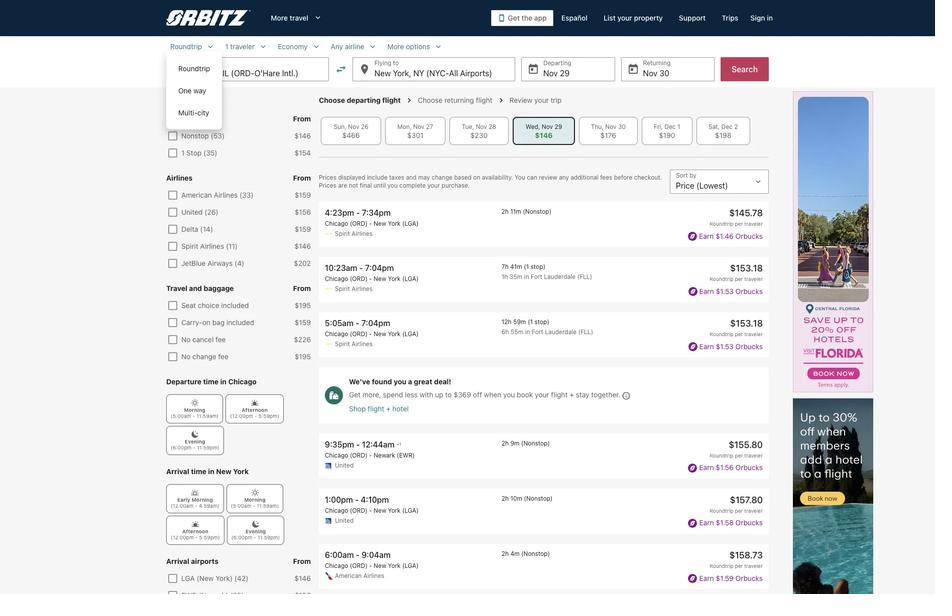 Task type: vqa. For each thing, say whether or not it's contained in the screenshot.


Task type: locate. For each thing, give the bounding box(es) containing it.
5:59pm) down xsmall image
[[259, 414, 279, 420]]

1 vertical spatial more
[[388, 42, 404, 51]]

6:00am
[[325, 551, 354, 560]]

dec inside sat, dec 2 $198
[[722, 123, 733, 131]]

2 vertical spatial $159
[[295, 319, 311, 327]]

2 from from the top
[[293, 174, 311, 182]]

time for arrival
[[191, 468, 206, 476]]

29 inside wed, nov 29 $146
[[555, 123, 563, 131]]

$230
[[471, 131, 488, 140]]

1 vertical spatial get
[[349, 391, 361, 400]]

0 vertical spatial evening (6:00pm - 11:59pm)
[[171, 439, 219, 451]]

get for get more, spend less with up to $369 off when you book your flight + stay together.
[[349, 391, 361, 400]]

0 vertical spatial prices
[[319, 174, 337, 181]]

0 vertical spatial $1.53
[[716, 287, 734, 296]]

3 small image from the left
[[369, 42, 378, 51]]

1 from from the top
[[293, 115, 311, 123]]

6 earn from the top
[[700, 575, 714, 583]]

xsmall image
[[191, 400, 199, 408], [191, 431, 199, 439], [191, 489, 199, 497], [251, 489, 259, 497], [191, 521, 199, 529], [252, 521, 260, 529]]

2 $195 from the top
[[295, 353, 311, 361]]

small image right airline
[[369, 42, 378, 51]]

2h left 9m
[[502, 440, 509, 448]]

9:35pm
[[325, 441, 354, 450]]

3 orbucks from the top
[[736, 343, 763, 351]]

chicago for 6:00am
[[325, 563, 348, 570]]

2 per from the top
[[735, 276, 743, 282]]

earn for 10:23am - 7:04pm
[[700, 287, 714, 296]]

0 vertical spatial american
[[181, 191, 212, 200]]

3 loyalty logo image from the top
[[689, 343, 698, 352]]

you left book
[[504, 391, 515, 400]]

orbucks for 6:00am - 9:04am
[[736, 575, 763, 583]]

1 horizontal spatial evening 6:00pm through 11:59pm element
[[227, 517, 285, 546]]

2
[[735, 123, 738, 131]]

no cancel fee
[[181, 336, 226, 344]]

more
[[271, 14, 288, 22], [388, 42, 404, 51]]

traveler for 10:23am - 7:04pm
[[745, 276, 763, 282]]

1 loyalty logo image from the top
[[688, 232, 698, 241]]

chicago,
[[188, 69, 221, 78]]

spirit
[[335, 230, 350, 238], [181, 242, 198, 251], [335, 286, 350, 293], [335, 341, 350, 348]]

chicago inside 1:00pm - 4:10pm chicago (ord) - new york (lga)
[[325, 508, 348, 515]]

swap origin and destination image
[[335, 63, 347, 75]]

york inside 4:23pm - 7:34pm chicago (ord) - new york (lga)
[[388, 220, 401, 228]]

the
[[522, 14, 533, 22]]

1 inside fri, dec 1 $190
[[678, 123, 681, 131]]

fri, dec 1 $190
[[654, 123, 681, 140]]

flight right the departing
[[383, 96, 401, 105]]

final
[[360, 182, 372, 189]]

off
[[473, 391, 482, 400]]

new york, ny (nyc-all airports)
[[375, 69, 492, 78]]

(1 inside "12h 59m (1 stop) 6h 55m in fort lauderdale (fll)"
[[528, 319, 533, 326]]

morning (5:00am - 11:59am) right 4:59am)
[[231, 497, 279, 510]]

fort inside "12h 59m (1 stop) 6h 55m in fort lauderdale (fll)"
[[532, 329, 544, 336]]

$159 down $156
[[295, 225, 311, 234]]

orbucks for 1:00pm - 4:10pm
[[736, 519, 763, 528]]

all
[[449, 69, 458, 78]]

1 vertical spatial 29
[[555, 123, 563, 131]]

morning right early at the bottom left of page
[[192, 497, 213, 504]]

0 horizontal spatial +
[[386, 405, 391, 413]]

(nonstop) for $158.73
[[522, 551, 550, 558]]

tab list
[[319, 117, 769, 145]]

1 no from the top
[[181, 336, 191, 344]]

7:04pm right the 5:05am on the left bottom of page
[[362, 319, 391, 328]]

nov inside sun, nov 26 $466
[[348, 123, 359, 131]]

2 arrival from the top
[[166, 558, 189, 566]]

york inside 6:00am - 9:04am chicago (ord) - new york (lga)
[[388, 563, 401, 570]]

4 orbucks from the top
[[736, 464, 763, 473]]

dec for $198
[[722, 123, 733, 131]]

american down 6:00am
[[335, 573, 362, 580]]

earn $1.53 orbucks for 5:05am - 7:04pm
[[700, 343, 763, 351]]

1 vertical spatial stop)
[[535, 319, 550, 326]]

1 vertical spatial afternoon (12:00pm - 5:59pm)
[[171, 529, 220, 541]]

roundtrip inside $155.80 roundtrip per traveler
[[710, 453, 734, 459]]

fort for 10:23am - 7:04pm
[[531, 273, 543, 281]]

in right sign
[[767, 14, 773, 22]]

$153.18 for 5:05am - 7:04pm
[[731, 319, 763, 329]]

orbitz logo image
[[166, 10, 251, 26]]

0 vertical spatial morning (5:00am - 11:59am)
[[171, 408, 219, 420]]

traveler inside '$158.73 roundtrip per traveler'
[[745, 564, 763, 570]]

$202
[[294, 259, 311, 268]]

arrival for arrival airports
[[166, 558, 189, 566]]

roundtrip inside $157.80 roundtrip per traveler
[[710, 509, 734, 515]]

fee for no cancel fee
[[216, 336, 226, 344]]

morning (5:00am - 11:59am) down departure
[[171, 408, 219, 420]]

0 vertical spatial 1
[[225, 42, 228, 51]]

stop) right 59m
[[535, 319, 550, 326]]

(lga) inside 4:23pm - 7:34pm chicago (ord) - new york (lga)
[[402, 220, 419, 228]]

from left 6:00am
[[293, 558, 311, 566]]

new inside 4:23pm - 7:34pm chicago (ord) - new york (lga)
[[374, 220, 387, 228]]

1 right fri,
[[678, 123, 681, 131]]

1 inside button
[[225, 42, 228, 51]]

2 (ord) from the top
[[350, 275, 368, 283]]

lauderdale right 55m in the right bottom of the page
[[545, 329, 577, 336]]

6 (ord) from the top
[[350, 563, 368, 570]]

more inside more options button
[[388, 42, 404, 51]]

on left bag
[[202, 319, 211, 327]]

chicago inside 5:05am - 7:04pm chicago (ord) - new york (lga)
[[325, 331, 348, 338]]

2h for $145.78
[[502, 208, 509, 216]]

5 earn from the top
[[700, 519, 714, 528]]

1 earn from the top
[[700, 232, 714, 240]]

(6:00pm up arrival time in new york
[[171, 445, 192, 451]]

1 prices from the top
[[319, 174, 337, 181]]

nonstop
[[181, 132, 209, 140]]

2 earn $1.53 orbucks from the top
[[700, 343, 763, 351]]

and up seat
[[189, 284, 202, 293]]

airlines down '10:23am - 7:04pm chicago (ord) - new york (lga)'
[[352, 286, 373, 293]]

1 choose from the left
[[319, 96, 345, 105]]

1 horizontal spatial (12:00pm
[[230, 414, 253, 420]]

0 vertical spatial lauderdale
[[544, 273, 576, 281]]

step 1 of 3. choose departing flight. current page, choose departing flight element
[[319, 96, 418, 105]]

$159 for american airlines (33)
[[295, 191, 311, 200]]

fort right 35m
[[531, 273, 543, 281]]

1 vertical spatial $1.53
[[716, 343, 734, 351]]

4 (lga) from the top
[[402, 508, 419, 515]]

$1.53 for 10:23am - 7:04pm
[[716, 287, 734, 296]]

7:04pm for 10:23am - 7:04pm
[[365, 264, 394, 273]]

0 vertical spatial $153.18 roundtrip per traveler
[[710, 263, 763, 282]]

evening up (42) on the left bottom
[[246, 529, 266, 535]]

arrival airports
[[166, 558, 219, 566]]

in inside "12h 59m (1 stop) 6h 55m in fort lauderdale (fll)"
[[525, 329, 530, 336]]

loyalty logo image for 6:00am - 9:04am
[[689, 575, 698, 584]]

2h left 11m
[[502, 208, 509, 216]]

(lga) inside 6:00am - 9:04am chicago (ord) - new york (lga)
[[402, 563, 419, 570]]

(ord) up american airlines
[[350, 563, 368, 570]]

new inside 5:05am - 7:04pm chicago (ord) - new york (lga)
[[374, 331, 387, 338]]

(ord) down 10:23am at left
[[350, 275, 368, 283]]

1 (ord) from the top
[[350, 220, 368, 228]]

stop) for 10:23am - 7:04pm
[[531, 263, 546, 271]]

roundtrip
[[170, 42, 202, 51], [178, 64, 210, 73], [710, 221, 734, 227], [710, 276, 734, 282], [710, 332, 734, 338], [710, 453, 734, 459], [710, 509, 734, 515], [710, 564, 734, 570]]

1 vertical spatial earn $1.53 orbucks
[[700, 343, 763, 351]]

2h left 4m
[[502, 551, 509, 558]]

evening
[[185, 439, 205, 445], [246, 529, 266, 535]]

0 horizontal spatial on
[[202, 319, 211, 327]]

1 vertical spatial american
[[335, 573, 362, 580]]

on right based
[[474, 174, 481, 181]]

tab list containing $466
[[319, 117, 769, 145]]

30 inside button
[[660, 69, 670, 78]]

$153.18 roundtrip per traveler
[[710, 263, 763, 282], [710, 319, 763, 338]]

1 horizontal spatial dec
[[722, 123, 733, 131]]

per inside $145.78 roundtrip per traveler
[[735, 221, 743, 227]]

airlines down 5:05am - 7:04pm chicago (ord) - new york (lga)
[[352, 341, 373, 348]]

included down baggage
[[221, 302, 249, 310]]

more left 'travel'
[[271, 14, 288, 22]]

stop) inside the 7h 41m (1 stop) 1h 35m in fort lauderdale (fll)
[[531, 263, 546, 271]]

0 vertical spatial get
[[508, 14, 520, 22]]

(lga) for 6:00am - 9:04am
[[402, 563, 419, 570]]

1 vertical spatial fee
[[218, 353, 229, 361]]

economy
[[278, 42, 308, 51]]

(lga)
[[402, 220, 419, 228], [402, 275, 419, 283], [402, 331, 419, 338], [402, 508, 419, 515], [402, 563, 419, 570]]

(14)
[[200, 225, 213, 234]]

in right 35m
[[524, 273, 529, 281]]

lauderdale inside "12h 59m (1 stop) 6h 55m in fort lauderdale (fll)"
[[545, 329, 577, 336]]

nov for $466
[[348, 123, 359, 131]]

loyalty logo image for 5:05am - 7:04pm
[[689, 343, 698, 352]]

additional
[[571, 174, 599, 181]]

morning 5:00am through 11:59am element
[[166, 395, 223, 424], [227, 485, 283, 514]]

4 per from the top
[[735, 453, 743, 459]]

0 horizontal spatial evening 6:00pm through 11:59pm element
[[166, 427, 224, 456]]

from up $154
[[293, 115, 311, 123]]

choose for choose departing flight
[[319, 96, 345, 105]]

1 horizontal spatial afternoon 12:00pm through 5:59pm element
[[226, 395, 284, 424]]

1 vertical spatial afternoon 12:00pm through 5:59pm element
[[166, 517, 225, 546]]

carry-on bag included
[[181, 319, 254, 327]]

2 $153.18 roundtrip per traveler from the top
[[710, 319, 763, 338]]

11:59pm)
[[197, 445, 219, 451], [258, 535, 280, 541]]

0 vertical spatial on
[[474, 174, 481, 181]]

1 (lga) from the top
[[402, 220, 419, 228]]

29 right wed,
[[555, 123, 563, 131]]

0 vertical spatial earn $1.53 orbucks
[[700, 287, 763, 296]]

2 vertical spatial 1
[[181, 149, 185, 157]]

1 vertical spatial (12:00pm
[[171, 535, 194, 541]]

1 vertical spatial $159
[[295, 225, 311, 234]]

roundtrip inside $145.78 roundtrip per traveler
[[710, 221, 734, 227]]

(fll) for 5:05am - 7:04pm
[[579, 329, 594, 336]]

small image for more options
[[434, 42, 443, 51]]

7:04pm inside '10:23am - 7:04pm chicago (ord) - new york (lga)'
[[365, 264, 394, 273]]

3 $159 from the top
[[295, 319, 311, 327]]

nov inside wed, nov 29 $146
[[542, 123, 553, 131]]

xsmall image inside early morning 12:00am through 4:59am element
[[191, 489, 199, 497]]

chicago inside '10:23am - 7:04pm chicago (ord) - new york (lga)'
[[325, 275, 348, 283]]

and inside the prices displayed include taxes and may change based on availability. you can review any additional fees before checkout. prices are not final until you complete your purchase.
[[406, 174, 417, 181]]

$158.73 roundtrip per traveler
[[710, 551, 763, 570]]

0 vertical spatial and
[[406, 174, 417, 181]]

spirit airlines for 4:23pm
[[335, 230, 373, 238]]

change up purchase.
[[432, 174, 453, 181]]

0 horizontal spatial american
[[181, 191, 212, 200]]

sat, dec 2 $198
[[709, 123, 738, 140]]

1 horizontal spatial +
[[570, 391, 574, 400]]

(ord) inside '10:23am - 7:04pm chicago (ord) - new york (lga)'
[[350, 275, 368, 283]]

$146 for spirit airlines (11)
[[295, 242, 311, 251]]

american
[[181, 191, 212, 200], [335, 573, 362, 580]]

$157.80 roundtrip per traveler
[[710, 495, 763, 515]]

0 vertical spatial fort
[[531, 273, 543, 281]]

(5:00am
[[171, 414, 191, 420], [231, 504, 252, 510]]

(ord) inside 1:00pm - 4:10pm chicago (ord) - new york (lga)
[[350, 508, 368, 515]]

afternoon
[[242, 408, 268, 414], [182, 529, 208, 535]]

menu containing roundtrip
[[166, 57, 222, 124]]

nov for $146
[[542, 123, 553, 131]]

2 horizontal spatial 1
[[678, 123, 681, 131]]

change down the no cancel fee
[[193, 353, 216, 361]]

1h
[[502, 273, 508, 281]]

chicago up xsmall image
[[228, 378, 257, 386]]

$159 up $156
[[295, 191, 311, 200]]

3 2h from the top
[[502, 495, 509, 503]]

more left options
[[388, 42, 404, 51]]

none search field containing search
[[166, 42, 769, 130]]

evening 6:00pm through 11:59pm element
[[166, 427, 224, 456], [227, 517, 285, 546]]

$1.46
[[716, 232, 734, 240]]

united
[[181, 208, 203, 217], [335, 462, 354, 470], [335, 518, 354, 525]]

(ord) inside 6:00am - 9:04am chicago (ord) - new york (lga)
[[350, 563, 368, 570]]

6 orbucks from the top
[[736, 575, 763, 583]]

(42)
[[235, 575, 248, 583]]

morning 5:00am through 11:59am element down departure
[[166, 395, 223, 424]]

search button
[[721, 57, 769, 81]]

chicago down 10:23am at left
[[325, 275, 348, 283]]

xsmall image inside afternoon 12:00pm through 5:59pm element
[[191, 521, 199, 529]]

(1 inside the 7h 41m (1 stop) 1h 35m in fort lauderdale (fll)
[[524, 263, 529, 271]]

departing
[[347, 96, 381, 105]]

5 (lga) from the top
[[402, 563, 419, 570]]

prices left displayed
[[319, 174, 337, 181]]

4 2h from the top
[[502, 551, 509, 558]]

(fll) inside "12h 59m (1 stop) 6h 55m in fort lauderdale (fll)"
[[579, 329, 594, 336]]

0 vertical spatial (1
[[524, 263, 529, 271]]

evening up arrival time in new york
[[185, 439, 205, 445]]

fee down bag
[[216, 336, 226, 344]]

1 vertical spatial evening (6:00pm - 11:59pm)
[[232, 529, 280, 541]]

checkout.
[[635, 174, 662, 181]]

spirit down 10:23am at left
[[335, 286, 350, 293]]

2 $159 from the top
[[295, 225, 311, 234]]

$155.80
[[729, 440, 763, 451]]

earn for 1:00pm - 4:10pm
[[700, 519, 714, 528]]

(1 right 59m
[[528, 319, 533, 326]]

2h for $155.80
[[502, 440, 509, 448]]

1 download the app button image from the left
[[498, 14, 506, 22]]

dec left 2
[[722, 123, 733, 131]]

1 vertical spatial morning (5:00am - 11:59am)
[[231, 497, 279, 510]]

1 vertical spatial united
[[335, 462, 354, 470]]

small image for economy
[[312, 42, 321, 51]]

1 horizontal spatial more
[[388, 42, 404, 51]]

$1.53 for 5:05am - 7:04pm
[[716, 343, 734, 351]]

2 orbucks from the top
[[736, 287, 763, 296]]

new for 1:00pm - 4:10pm
[[374, 508, 387, 515]]

7h 41m (1 stop) 1h 35m in fort lauderdale (fll)
[[502, 263, 593, 281]]

time
[[203, 378, 219, 386], [191, 468, 206, 476]]

1 vertical spatial (fll)
[[579, 329, 594, 336]]

per inside '$158.73 roundtrip per traveler'
[[735, 564, 743, 570]]

(ord) inside 5:05am - 7:04pm chicago (ord) - new york (lga)
[[350, 331, 368, 338]]

0 vertical spatial evening
[[185, 439, 205, 445]]

3 earn from the top
[[700, 343, 714, 351]]

0 vertical spatial evening 6:00pm through 11:59pm element
[[166, 427, 224, 456]]

0 vertical spatial more
[[271, 14, 288, 22]]

spirit airlines down '10:23am - 7:04pm chicago (ord) - new york (lga)'
[[335, 286, 373, 293]]

nov inside tue, nov 28 $230
[[476, 123, 487, 131]]

1 $159 from the top
[[295, 191, 311, 200]]

york inside 1:00pm - 4:10pm chicago (ord) - new york (lga)
[[388, 508, 401, 515]]

returning
[[445, 96, 474, 105]]

per for 6:00am - 9:04am
[[735, 564, 743, 570]]

6 per from the top
[[735, 564, 743, 570]]

(ord) inside 4:23pm - 7:34pm chicago (ord) - new york (lga)
[[350, 220, 368, 228]]

chicago down 6:00am
[[325, 563, 348, 570]]

roundtrip inside button
[[170, 42, 202, 51]]

spirit down delta at the left
[[181, 242, 198, 251]]

lauderdale inside the 7h 41m (1 stop) 1h 35m in fort lauderdale (fll)
[[544, 273, 576, 281]]

1 up il at top
[[225, 42, 228, 51]]

0 vertical spatial arrival
[[166, 468, 189, 476]]

you left a
[[394, 378, 407, 387]]

(1 right 41m
[[524, 263, 529, 271]]

1 $1.53 from the top
[[716, 287, 734, 296]]

1 vertical spatial 11:59am)
[[257, 504, 279, 510]]

0 vertical spatial $195
[[295, 302, 311, 310]]

new inside 1:00pm - 4:10pm chicago (ord) - new york (lga)
[[374, 508, 387, 515]]

0 horizontal spatial afternoon
[[182, 529, 208, 535]]

(lga) for 10:23am - 7:04pm
[[402, 275, 419, 283]]

(new
[[197, 575, 214, 583]]

choose for choose returning flight
[[418, 96, 443, 105]]

$159 for delta (14)
[[295, 225, 311, 234]]

1 vertical spatial prices
[[319, 182, 337, 189]]

1 horizontal spatial and
[[406, 174, 417, 181]]

0 vertical spatial (6:00pm
[[171, 445, 192, 451]]

roundtrip for 4th the loyalty logo from the top
[[710, 453, 734, 459]]

5:59pm) up airports at the bottom left
[[199, 535, 220, 541]]

1 orbucks from the top
[[736, 232, 763, 240]]

0 horizontal spatial morning (5:00am - 11:59am)
[[171, 408, 219, 420]]

1 $153.18 roundtrip per traveler from the top
[[710, 263, 763, 282]]

more inside 'more travel' dropdown button
[[271, 14, 288, 22]]

4 small image from the left
[[434, 42, 443, 51]]

1 vertical spatial arrival
[[166, 558, 189, 566]]

0 horizontal spatial evening
[[185, 439, 205, 445]]

3 from from the top
[[293, 284, 311, 293]]

29
[[560, 69, 570, 78], [555, 123, 563, 131]]

jetblue airways (4)
[[181, 259, 244, 268]]

(lga) for 1:00pm - 4:10pm
[[402, 508, 419, 515]]

taxes
[[389, 174, 405, 181]]

1 horizontal spatial 1
[[225, 42, 228, 51]]

stop) inside "12h 59m (1 stop) 6h 55m in fort lauderdale (fll)"
[[535, 319, 550, 326]]

list your property
[[604, 14, 663, 22]]

(ord) for 5:05am
[[350, 331, 368, 338]]

orbucks for 10:23am - 7:04pm
[[736, 287, 763, 296]]

(nonstop) right 9m
[[522, 440, 550, 448]]

morning inside early morning (12:00am - 4:59am)
[[192, 497, 213, 504]]

time up early morning 12:00am through 4:59am element
[[191, 468, 206, 476]]

(lga) for 4:23pm - 7:34pm
[[402, 220, 419, 228]]

fort inside the 7h 41m (1 stop) 1h 35m in fort lauderdale (fll)
[[531, 273, 543, 281]]

3 spirit airlines from the top
[[335, 341, 373, 348]]

search
[[732, 65, 758, 74]]

(ord) down 7:34pm
[[350, 220, 368, 228]]

spirit airlines for 10:23am
[[335, 286, 373, 293]]

2h 4m (nonstop)
[[502, 551, 550, 558]]

carry-
[[181, 319, 202, 327]]

sun,
[[334, 123, 347, 131]]

1 vertical spatial time
[[191, 468, 206, 476]]

1 horizontal spatial change
[[432, 174, 453, 181]]

2 spirit airlines from the top
[[335, 286, 373, 293]]

1 per from the top
[[735, 221, 743, 227]]

2 vertical spatial united
[[335, 518, 354, 525]]

2 choose from the left
[[418, 96, 443, 105]]

united for $157.80
[[335, 518, 354, 525]]

less
[[405, 391, 418, 400]]

1 horizontal spatial 11:59pm)
[[258, 535, 280, 541]]

1 vertical spatial 7:04pm
[[362, 319, 391, 328]]

your right list
[[618, 14, 633, 22]]

1 arrival from the top
[[166, 468, 189, 476]]

spirit airlines down 4:23pm - 7:34pm chicago (ord) - new york (lga)
[[335, 230, 373, 238]]

1 vertical spatial lauderdale
[[545, 329, 577, 336]]

1 $153.18 from the top
[[731, 263, 763, 274]]

list your property link
[[596, 9, 671, 27]]

(ord) down the 5:05am on the left bottom of page
[[350, 331, 368, 338]]

5 orbucks from the top
[[736, 519, 763, 528]]

7:04pm inside 5:05am - 7:04pm chicago (ord) - new york (lga)
[[362, 319, 391, 328]]

(ord) for 4:23pm
[[350, 220, 368, 228]]

30 inside thu, nov 30 $176
[[619, 123, 626, 131]]

per for 1:00pm - 4:10pm
[[735, 509, 743, 515]]

5 loyalty logo image from the top
[[689, 520, 698, 529]]

york inside '10:23am - 7:04pm chicago (ord) - new york (lga)'
[[388, 275, 401, 283]]

new inside 6:00am - 9:04am chicago (ord) - new york (lga)
[[374, 563, 387, 570]]

american inside list
[[335, 573, 362, 580]]

2 prices from the top
[[319, 182, 337, 189]]

united down 9:35pm
[[335, 462, 354, 470]]

1 vertical spatial $153.18 roundtrip per traveler
[[710, 319, 763, 338]]

(12:00pm down xsmall image
[[230, 414, 253, 420]]

None search field
[[166, 42, 769, 130]]

+ left hotel
[[386, 405, 391, 413]]

$1.58
[[716, 519, 734, 528]]

no for no change fee
[[181, 353, 191, 361]]

0 horizontal spatial 11:59pm)
[[197, 445, 219, 451]]

$195 down the $226
[[295, 353, 311, 361]]

earn $1.53 orbucks for 10:23am - 7:04pm
[[700, 287, 763, 296]]

7:04pm right 10:23am at left
[[365, 264, 394, 273]]

5 (ord) from the top
[[350, 508, 368, 515]]

in inside the 7h 41m (1 stop) 1h 35m in fort lauderdale (fll)
[[524, 273, 529, 281]]

no left cancel
[[181, 336, 191, 344]]

your right book
[[535, 391, 550, 400]]

intl.)
[[282, 69, 299, 78]]

2 $153.18 from the top
[[731, 319, 763, 329]]

(nonstop) for $145.78
[[523, 208, 552, 216]]

2 2h from the top
[[502, 440, 509, 448]]

1 earn $1.53 orbucks from the top
[[700, 287, 763, 296]]

small image left the "any"
[[312, 42, 321, 51]]

0 horizontal spatial (12:00pm
[[171, 535, 194, 541]]

(6:00pm up (42) on the left bottom
[[232, 535, 252, 541]]

spirit airlines down 5:05am - 7:04pm chicago (ord) - new york (lga)
[[335, 341, 373, 348]]

$159
[[295, 191, 311, 200], [295, 225, 311, 234], [295, 319, 311, 327]]

morning
[[184, 408, 205, 414], [192, 497, 213, 504], [244, 497, 266, 504]]

we've found you a great deal!
[[349, 378, 451, 387]]

get down we've
[[349, 391, 361, 400]]

(fll)
[[578, 273, 593, 281], [579, 329, 594, 336]]

small image for roundtrip
[[206, 42, 215, 51]]

$195 for seat choice included
[[295, 302, 311, 310]]

chicago down the 5:05am on the left bottom of page
[[325, 331, 348, 338]]

1 vertical spatial 11:59pm)
[[258, 535, 280, 541]]

(lga) inside '10:23am - 7:04pm chicago (ord) - new york (lga)'
[[402, 275, 419, 283]]

download the app button image
[[498, 14, 506, 22], [500, 14, 505, 22]]

0 vertical spatial stop)
[[531, 263, 546, 271]]

step 2 of 3. choose returning flight, choose returning flight element
[[418, 96, 510, 105]]

small image
[[206, 42, 215, 51], [312, 42, 321, 51], [369, 42, 378, 51], [434, 42, 443, 51]]

dec
[[665, 123, 676, 131], [722, 123, 733, 131]]

1 small image from the left
[[206, 42, 215, 51]]

york inside 5:05am - 7:04pm chicago (ord) - new york (lga)
[[388, 331, 401, 338]]

choose up 27
[[418, 96, 443, 105]]

1 $195 from the top
[[295, 302, 311, 310]]

review
[[510, 96, 533, 105]]

chicago inside 4:23pm - 7:34pm chicago (ord) - new york (lga)
[[325, 220, 348, 228]]

york for 1:00pm - 4:10pm
[[388, 508, 401, 515]]

baggage
[[204, 284, 234, 293]]

chicago down 1:00pm
[[325, 508, 348, 515]]

earn for 6:00am - 9:04am
[[700, 575, 714, 583]]

nonstop (53)
[[181, 132, 225, 140]]

afternoon 12:00pm through 5:59pm element
[[226, 395, 284, 424], [166, 517, 225, 546]]

per inside $157.80 roundtrip per traveler
[[735, 509, 743, 515]]

dec up $190
[[665, 123, 676, 131]]

nov for $301
[[414, 123, 425, 131]]

3 per from the top
[[735, 332, 743, 338]]

until
[[374, 182, 386, 189]]

loyalty logo image
[[688, 232, 698, 241], [689, 288, 698, 297], [689, 343, 698, 352], [689, 464, 698, 473], [689, 520, 698, 529], [689, 575, 698, 584]]

in right 55m in the right bottom of the page
[[525, 329, 530, 336]]

small image up 'roundtrip' link
[[206, 42, 215, 51]]

1 horizontal spatial 30
[[660, 69, 670, 78]]

review
[[539, 174, 558, 181]]

time for departure
[[203, 378, 219, 386]]

1 vertical spatial fort
[[532, 329, 544, 336]]

sign in
[[751, 14, 773, 22]]

$466
[[342, 131, 360, 140]]

roundtrip inside '$158.73 roundtrip per traveler'
[[710, 564, 734, 570]]

(fll) inside the 7h 41m (1 stop) 1h 35m in fort lauderdale (fll)
[[578, 273, 593, 281]]

morning (5:00am - 11:59am)
[[171, 408, 219, 420], [231, 497, 279, 510]]

2 loyalty logo image from the top
[[689, 288, 698, 297]]

american up the 'united (26)' on the top left
[[181, 191, 212, 200]]

1 horizontal spatial american
[[335, 573, 362, 580]]

1 vertical spatial 30
[[619, 123, 626, 131]]

2 dec from the left
[[722, 123, 733, 131]]

menu
[[166, 57, 222, 124]]

traveler inside $145.78 roundtrip per traveler
[[745, 221, 763, 227]]

new inside dropdown button
[[375, 69, 391, 78]]

spirit for 5:05am
[[335, 341, 350, 348]]

2h for $158.73
[[502, 551, 509, 558]]

0 vertical spatial $153.18
[[731, 263, 763, 274]]

(ord) down 9:35pm - 12:44am +1
[[350, 452, 368, 460]]

$153.18
[[731, 263, 763, 274], [731, 319, 763, 329]]

(12:00pm for xsmall icon in the afternoon 12:00pm through 5:59pm element
[[171, 535, 194, 541]]

$195 up the $226
[[295, 302, 311, 310]]

1 2h from the top
[[502, 208, 509, 216]]

(lga) inside 5:05am - 7:04pm chicago (ord) - new york (lga)
[[402, 331, 419, 338]]

1 dec from the left
[[665, 123, 676, 131]]

new for 6:00am - 9:04am
[[374, 563, 387, 570]]

4:10pm
[[361, 496, 389, 505]]

2 small image from the left
[[312, 42, 321, 51]]

dec inside fri, dec 1 $190
[[665, 123, 676, 131]]

info_outline image
[[622, 392, 631, 401]]

airlines down stop
[[166, 174, 193, 182]]

(5:00am down departure
[[171, 414, 191, 420]]

traveler for 1:00pm - 4:10pm
[[745, 509, 763, 515]]

3 (lga) from the top
[[402, 331, 419, 338]]

york
[[388, 220, 401, 228], [388, 275, 401, 283], [388, 331, 401, 338], [233, 468, 249, 476], [388, 508, 401, 515], [388, 563, 401, 570]]

26
[[361, 123, 369, 131]]

2 earn from the top
[[700, 287, 714, 296]]

wed, nov 29 $146
[[526, 123, 563, 140]]

choose up sun,
[[319, 96, 345, 105]]

3 (ord) from the top
[[350, 331, 368, 338]]

(12:00pm for xsmall image
[[230, 414, 253, 420]]

0 horizontal spatial choose
[[319, 96, 345, 105]]

(ewr)
[[397, 452, 415, 460]]

1 horizontal spatial get
[[508, 14, 520, 22]]

1 vertical spatial $153.18
[[731, 319, 763, 329]]

spirit down 4:23pm
[[335, 230, 350, 238]]

great
[[414, 378, 433, 387]]

(lga) inside 1:00pm - 4:10pm chicago (ord) - new york (lga)
[[402, 508, 419, 515]]

york for 6:00am - 9:04am
[[388, 563, 401, 570]]

your left the trip
[[535, 96, 549, 105]]

35m
[[510, 273, 523, 281]]

12h 59m (1 stop) 6h 55m in fort lauderdale (fll)
[[502, 319, 594, 336]]

(ord)
[[350, 220, 368, 228], [350, 275, 368, 283], [350, 331, 368, 338], [350, 452, 368, 460], [350, 508, 368, 515], [350, 563, 368, 570]]

new inside '10:23am - 7:04pm chicago (ord) - new york (lga)'
[[374, 275, 387, 283]]

chicago inside 6:00am - 9:04am chicago (ord) - new york (lga)
[[325, 563, 348, 570]]

7:04pm for 5:05am - 7:04pm
[[362, 319, 391, 328]]

0 horizontal spatial evening (6:00pm - 11:59pm)
[[171, 439, 219, 451]]

included right bag
[[227, 319, 254, 327]]

in inside sign in dropdown button
[[767, 14, 773, 22]]

0 horizontal spatial (6:00pm
[[171, 445, 192, 451]]

nov inside mon, nov 27 $301
[[414, 123, 425, 131]]

0 vertical spatial $159
[[295, 191, 311, 200]]

2 (lga) from the top
[[402, 275, 419, 283]]

1 vertical spatial evening 6:00pm through 11:59pm element
[[227, 517, 285, 546]]

you inside the prices displayed include taxes and may change based on availability. you can review any additional fees before checkout. prices are not final until you complete your purchase.
[[388, 182, 398, 189]]

1 horizontal spatial on
[[474, 174, 481, 181]]

1 spirit airlines from the top
[[335, 230, 373, 238]]

from down $154
[[293, 174, 311, 182]]

chicago (ord) - newark (ewr)
[[325, 452, 415, 460]]

evening (6:00pm - 11:59pm) up (42) on the left bottom
[[232, 529, 280, 541]]

spirit down the 5:05am on the left bottom of page
[[335, 341, 350, 348]]

$176
[[601, 131, 617, 140]]

1 vertical spatial spirit airlines
[[335, 286, 373, 293]]

0 vertical spatial no
[[181, 336, 191, 344]]

per for 5:05am - 7:04pm
[[735, 332, 743, 338]]

nov inside thu, nov 30 $176
[[606, 123, 617, 131]]

$145.78 roundtrip per traveler
[[710, 208, 763, 227]]

list
[[604, 14, 616, 22]]

1 vertical spatial afternoon
[[182, 529, 208, 535]]

evening 6:00pm through 11:59pm element up arrival time in new york
[[166, 427, 224, 456]]

small image right options
[[434, 42, 443, 51]]

united up delta at the left
[[181, 208, 203, 217]]

2 no from the top
[[181, 353, 191, 361]]

0 vertical spatial morning 5:00am through 11:59am element
[[166, 395, 223, 424]]

from down $202
[[293, 284, 311, 293]]

0 vertical spatial change
[[432, 174, 453, 181]]

1 horizontal spatial evening
[[246, 529, 266, 535]]

0 horizontal spatial (5:00am
[[171, 414, 191, 420]]

2 $1.53 from the top
[[716, 343, 734, 351]]

0 horizontal spatial dec
[[665, 123, 676, 131]]

6 loyalty logo image from the top
[[689, 575, 698, 584]]

your down may on the top of page
[[428, 182, 440, 189]]

airlines left the (33)
[[214, 191, 238, 200]]

small image for any airline
[[369, 42, 378, 51]]

fee for no change fee
[[218, 353, 229, 361]]

$158.73
[[730, 551, 763, 561]]

- inside early morning (12:00am - 4:59am)
[[195, 504, 197, 510]]

5 per from the top
[[735, 509, 743, 515]]

list
[[319, 202, 769, 595]]

medium image
[[313, 13, 323, 23]]

prices left 'are'
[[319, 182, 337, 189]]

(26)
[[205, 208, 219, 217]]

0 vertical spatial 29
[[560, 69, 570, 78]]

traveler inside $157.80 roundtrip per traveler
[[745, 509, 763, 515]]



Task type: describe. For each thing, give the bounding box(es) containing it.
(ord) for 10:23am
[[350, 275, 368, 283]]

any
[[331, 42, 343, 51]]

29 inside button
[[560, 69, 570, 78]]

nov for $230
[[476, 123, 487, 131]]

nov 29 button
[[522, 57, 615, 81]]

sign
[[751, 14, 766, 22]]

airlines up jetblue airways (4)
[[200, 242, 224, 251]]

10:23am
[[325, 264, 358, 273]]

4 (ord) from the top
[[350, 452, 368, 460]]

thu,
[[591, 123, 604, 131]]

morning right 4:59am)
[[244, 497, 266, 504]]

(1 for 5:05am - 7:04pm
[[528, 319, 533, 326]]

early morning 12:00am through 4:59am element
[[166, 485, 224, 514]]

(nonstop) for $157.80
[[524, 495, 553, 503]]

roundtrip for the loyalty logo corresponding to 5:05am - 7:04pm
[[710, 332, 734, 338]]

mon,
[[398, 123, 412, 131]]

small image
[[259, 42, 268, 51]]

more options button
[[384, 42, 447, 51]]

american for american airlines (33)
[[181, 191, 212, 200]]

xsmall image for the bottom afternoon 12:00pm through 5:59pm element
[[191, 521, 199, 529]]

(nonstop) for $155.80
[[522, 440, 550, 448]]

we've
[[349, 378, 370, 387]]

(ord) for 1:00pm
[[350, 508, 368, 515]]

xsmall image for leftmost evening 6:00pm through 11:59pm element
[[191, 431, 199, 439]]

0 vertical spatial united
[[181, 208, 203, 217]]

1 for 1 traveler
[[225, 42, 228, 51]]

1 vertical spatial morning 5:00am through 11:59am element
[[227, 485, 283, 514]]

filter
[[166, 91, 189, 102]]

stop
[[186, 149, 202, 157]]

departure time in chicago
[[166, 378, 257, 386]]

spirit airlines for 5:05am
[[335, 341, 373, 348]]

1 stop (35)
[[181, 149, 217, 157]]

roundtrip for the loyalty logo for 4:23pm - 7:34pm
[[710, 221, 734, 227]]

español
[[562, 14, 588, 22]]

roundtrip for the loyalty logo related to 10:23am - 7:04pm
[[710, 276, 734, 282]]

dec for $190
[[665, 123, 676, 131]]

shop
[[349, 405, 366, 413]]

0 horizontal spatial and
[[189, 284, 202, 293]]

more travel button
[[263, 9, 331, 27]]

1 horizontal spatial 11:59am)
[[257, 504, 279, 510]]

united (26)
[[181, 208, 219, 217]]

sat,
[[709, 123, 720, 131]]

any
[[559, 174, 569, 181]]

xsmall image for the rightmost evening 6:00pm through 11:59pm element
[[252, 521, 260, 529]]

$153.18 for 10:23am - 7:04pm
[[731, 263, 763, 274]]

from for $156
[[293, 174, 311, 182]]

york for 10:23am - 7:04pm
[[388, 275, 401, 283]]

chicago for 10:23am
[[325, 275, 348, 283]]

filter by
[[166, 91, 201, 102]]

xsmall image for the left morning 5:00am through 11:59am element
[[191, 400, 199, 408]]

new for 4:23pm - 7:34pm
[[374, 220, 387, 228]]

multi-city link
[[166, 102, 222, 124]]

york for 5:05am - 7:04pm
[[388, 331, 401, 338]]

41m
[[511, 263, 522, 271]]

multi-city
[[178, 109, 209, 117]]

more for more options
[[388, 42, 404, 51]]

economy button
[[274, 42, 325, 51]]

to
[[446, 391, 452, 400]]

$146 for nonstop (53)
[[295, 132, 311, 140]]

1 horizontal spatial (6:00pm
[[232, 535, 252, 541]]

not
[[349, 182, 358, 189]]

city
[[198, 109, 209, 117]]

1 horizontal spatial afternoon (12:00pm - 5:59pm)
[[230, 408, 279, 420]]

(lga) for 5:05am - 7:04pm
[[402, 331, 419, 338]]

$1.56
[[716, 464, 734, 473]]

from for $154
[[293, 115, 311, 123]]

hotel
[[393, 405, 409, 413]]

10m
[[511, 495, 523, 503]]

per for 4:23pm - 7:34pm
[[735, 221, 743, 227]]

trips link
[[714, 9, 747, 27]]

spirit for 10:23am
[[335, 286, 350, 293]]

per inside $155.80 roundtrip per traveler
[[735, 453, 743, 459]]

1 vertical spatial you
[[394, 378, 407, 387]]

0 vertical spatial afternoon 12:00pm through 5:59pm element
[[226, 395, 284, 424]]

list containing $145.78
[[319, 202, 769, 595]]

complete
[[400, 182, 426, 189]]

are
[[338, 182, 347, 189]]

0 horizontal spatial afternoon (12:00pm - 5:59pm)
[[171, 529, 220, 541]]

traveler for 5:05am - 7:04pm
[[745, 332, 763, 338]]

cancel
[[193, 336, 214, 344]]

app
[[535, 14, 547, 22]]

seat choice included
[[181, 302, 249, 310]]

traveler inside button
[[230, 42, 255, 51]]

a
[[408, 378, 412, 387]]

united for $155.80
[[335, 462, 354, 470]]

lauderdale for 10:23am - 7:04pm
[[544, 273, 576, 281]]

options
[[406, 42, 430, 51]]

morning (5:00am - 11:59am) for the left morning 5:00am through 11:59am element's xsmall icon
[[171, 408, 219, 420]]

lauderdale for 5:05am - 7:04pm
[[545, 329, 577, 336]]

0 vertical spatial 11:59pm)
[[197, 445, 219, 451]]

xsmall image for bottom morning 5:00am through 11:59am element
[[251, 489, 259, 497]]

roundtrip link
[[166, 57, 222, 79]]

fort for 5:05am - 7:04pm
[[532, 329, 544, 336]]

info_outline image
[[623, 393, 630, 400]]

based
[[455, 174, 472, 181]]

loyalty logo image for 10:23am - 7:04pm
[[689, 288, 698, 297]]

(ord) for 6:00am
[[350, 563, 368, 570]]

traveler inside $155.80 roundtrip per traveler
[[745, 453, 763, 459]]

per for 10:23am - 7:04pm
[[735, 276, 743, 282]]

español button
[[554, 9, 596, 27]]

airlines down 6:00am - 9:04am chicago (ord) - new york (lga)
[[364, 573, 385, 580]]

$301
[[407, 131, 424, 140]]

more for more travel
[[271, 14, 288, 22]]

$195 for no change fee
[[295, 353, 311, 361]]

choose returning flight
[[418, 96, 493, 105]]

in down no change fee
[[220, 378, 227, 386]]

1:00pm - 4:10pm chicago (ord) - new york (lga)
[[325, 496, 419, 515]]

0 vertical spatial included
[[221, 302, 249, 310]]

travel
[[166, 284, 187, 293]]

airlines down 4:23pm - 7:34pm chicago (ord) - new york (lga)
[[352, 230, 373, 238]]

flight down more,
[[368, 405, 385, 413]]

1 horizontal spatial afternoon
[[242, 408, 268, 414]]

2h 9m (nonstop)
[[502, 440, 550, 448]]

nov for $176
[[606, 123, 617, 131]]

on inside the prices displayed include taxes and may change based on availability. you can review any additional fees before checkout. prices are not final until you complete your purchase.
[[474, 174, 481, 181]]

york for 4:23pm - 7:34pm
[[388, 220, 401, 228]]

spirit for 4:23pm
[[335, 230, 350, 238]]

4 earn from the top
[[700, 464, 714, 473]]

1 traveler button
[[221, 42, 272, 51]]

earn $1.46 orbucks
[[700, 232, 763, 240]]

get more, spend less with up to $369 off when you book your flight + stay together.
[[349, 391, 621, 400]]

by
[[191, 91, 201, 102]]

1 vertical spatial evening
[[246, 529, 266, 535]]

2 download the app button image from the left
[[500, 14, 505, 22]]

morning down departure
[[184, 408, 205, 414]]

in up early morning 12:00am through 4:59am element
[[208, 468, 215, 476]]

when
[[484, 391, 502, 400]]

$156
[[295, 208, 311, 217]]

28
[[489, 123, 496, 131]]

4 loyalty logo image from the top
[[689, 464, 698, 473]]

1 vertical spatial included
[[227, 319, 254, 327]]

$153.18 roundtrip per traveler for 10:23am - 7:04pm
[[710, 263, 763, 282]]

(11)
[[226, 242, 238, 251]]

4 from from the top
[[293, 558, 311, 566]]

american for american airlines
[[335, 573, 362, 580]]

0 vertical spatial 11:59am)
[[197, 414, 219, 420]]

get for get the app
[[508, 14, 520, 22]]

nov 29
[[544, 69, 570, 78]]

$369
[[454, 391, 471, 400]]

(12:00am
[[171, 504, 194, 510]]

trips
[[722, 14, 739, 22]]

property
[[635, 14, 663, 22]]

xsmall image
[[251, 400, 259, 408]]

choose departing flight
[[319, 96, 401, 105]]

12:44am
[[362, 441, 395, 450]]

arrival time in new york
[[166, 468, 249, 476]]

0 horizontal spatial morning 5:00am through 11:59am element
[[166, 395, 223, 424]]

1:00pm
[[325, 496, 353, 505]]

airways
[[208, 259, 233, 268]]

9:35pm - 12:44am +1
[[325, 441, 402, 450]]

0 vertical spatial 5:59pm)
[[259, 414, 279, 420]]

0 vertical spatial +
[[570, 391, 574, 400]]

newark
[[374, 452, 395, 460]]

(35)
[[204, 149, 217, 157]]

2 vertical spatial you
[[504, 391, 515, 400]]

1 vertical spatial (5:00am
[[231, 504, 252, 510]]

more travel
[[271, 14, 309, 22]]

earn $1.58 orbucks
[[700, 519, 763, 528]]

2h for $157.80
[[502, 495, 509, 503]]

$157.80
[[730, 495, 763, 506]]

xsmall image for early morning 12:00am through 4:59am element
[[191, 489, 199, 497]]

2h 11m (nonstop)
[[502, 208, 552, 216]]

loyalty logo image for 1:00pm - 4:10pm
[[689, 520, 698, 529]]

no change fee
[[181, 353, 229, 361]]

chicago for 5:05am
[[325, 331, 348, 338]]

way
[[194, 86, 206, 95]]

0 horizontal spatial 5:59pm)
[[199, 535, 220, 541]]

il
[[223, 69, 229, 78]]

0 horizontal spatial change
[[193, 353, 216, 361]]

1 vertical spatial on
[[202, 319, 211, 327]]

12h
[[502, 319, 512, 326]]

chicago for 4:23pm
[[325, 220, 348, 228]]

$159 for carry-on bag included
[[295, 319, 311, 327]]

shop flight + hotel link
[[349, 405, 763, 414]]

flight right "returning"
[[476, 96, 493, 105]]

orbucks for 5:05am - 7:04pm
[[736, 343, 763, 351]]

7h
[[502, 263, 509, 271]]

from for $159
[[293, 284, 311, 293]]

flight up "shop flight + hotel" link
[[551, 391, 568, 400]]

american airlines
[[335, 573, 385, 580]]

4:59am)
[[199, 504, 220, 510]]

fri,
[[654, 123, 663, 131]]

earn for 4:23pm - 7:34pm
[[700, 232, 714, 240]]

chicago down 9:35pm
[[325, 452, 348, 460]]

(fll) for 10:23am - 7:04pm
[[578, 273, 593, 281]]

roundtrip for 6:00am - 9:04am the loyalty logo
[[710, 564, 734, 570]]

arrival for arrival time in new york
[[166, 468, 189, 476]]

no for no cancel fee
[[181, 336, 191, 344]]

(ord-
[[231, 69, 255, 78]]

more options
[[388, 42, 430, 51]]

(nyc-
[[427, 69, 449, 78]]

1 vertical spatial +
[[386, 405, 391, 413]]

new for 5:05am - 7:04pm
[[374, 331, 387, 338]]

your inside the prices displayed include taxes and may change based on availability. you can review any additional fees before checkout. prices are not final until you complete your purchase.
[[428, 182, 440, 189]]

change inside the prices displayed include taxes and may change based on availability. you can review any additional fees before checkout. prices are not final until you complete your purchase.
[[432, 174, 453, 181]]

orbucks for 4:23pm - 7:34pm
[[736, 232, 763, 240]]

one
[[178, 86, 192, 95]]

ny
[[414, 69, 425, 78]]

$146 inside wed, nov 29 $146
[[535, 131, 553, 140]]

loyalty logo image for 4:23pm - 7:34pm
[[688, 232, 698, 241]]

earn $1.56 orbucks
[[700, 464, 763, 473]]



